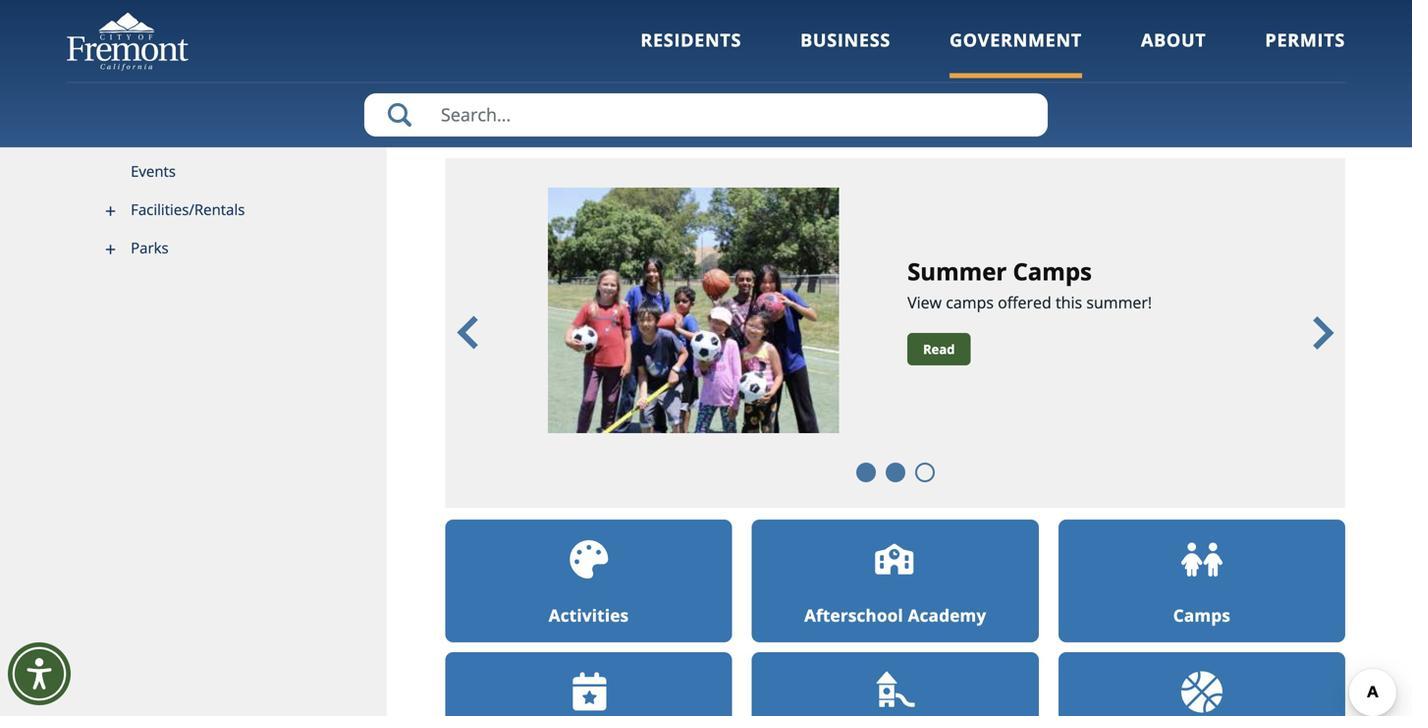Task type: locate. For each thing, give the bounding box(es) containing it.
whether
[[803, 85, 866, 106]]

facilities/rentals link
[[67, 191, 387, 229]]

or
[[1200, 85, 1216, 106]]

1 vertical spatial a
[[485, 108, 493, 129]]

the
[[659, 85, 683, 106]]

camps down children image
[[1174, 604, 1231, 627]]

1 horizontal spatial a
[[1175, 61, 1183, 82]]

new
[[1188, 61, 1218, 82], [490, 85, 521, 106]]

camps link
[[1059, 520, 1346, 643]]

read
[[924, 341, 955, 358]]

for left "all"
[[901, 61, 922, 82]]

recreation
[[477, 61, 556, 82]]

virtual
[[539, 108, 586, 129]]

font size: link
[[1245, 10, 1302, 28]]

the
[[446, 61, 473, 82]]

a
[[1175, 61, 1183, 82], [485, 108, 493, 129]]

+ link
[[1309, 10, 1331, 27]]

person
[[641, 108, 692, 129]]

0 vertical spatial new
[[1188, 61, 1218, 82]]

afterschool academy
[[805, 604, 987, 627]]

new up lot
[[490, 85, 521, 106]]

+
[[1324, 10, 1331, 27]]

new up or
[[1188, 61, 1218, 82]]

offered
[[998, 292, 1052, 313]]

a left lot
[[485, 108, 493, 129]]

year
[[807, 61, 839, 82]]

2 horizontal spatial for
[[1094, 85, 1115, 106]]

basketball image
[[1182, 672, 1223, 713]]

a up the child,
[[1175, 61, 1183, 82]]

division
[[623, 61, 681, 82]]

1 vertical spatial new
[[490, 85, 521, 106]]

residents link
[[641, 28, 742, 78]]

permits link
[[1266, 28, 1346, 78]]

and up we on the top right
[[1283, 61, 1311, 82]]

offers
[[685, 61, 728, 82]]

camps
[[1013, 256, 1093, 288], [1174, 604, 1231, 627]]

about
[[1142, 28, 1207, 52]]

playground structure image
[[875, 672, 916, 713]]

we
[[1287, 85, 1308, 106]]

1 horizontal spatial and
[[1283, 61, 1311, 82]]

for down infants
[[987, 85, 1008, 106]]

connect with us link
[[67, 114, 387, 153]]

0 horizontal spatial new
[[490, 85, 521, 106]]

have
[[446, 108, 481, 129]]

afterschool
[[805, 604, 904, 627]]

for down adults.
[[1094, 85, 1115, 106]]

permits
[[1266, 28, 1346, 52]]

1 vertical spatial camps
[[1174, 604, 1231, 627]]

1 vertical spatial and
[[590, 108, 618, 129]]

lot
[[498, 108, 517, 129]]

and
[[1283, 61, 1311, 82], [590, 108, 618, 129]]

0 horizontal spatial camps
[[1013, 256, 1093, 288]]

for
[[901, 61, 922, 82], [987, 85, 1008, 106], [1094, 85, 1115, 106]]

summer camps link
[[908, 256, 1093, 288]]

make
[[446, 85, 486, 106]]

parks
[[131, 238, 169, 258]]

activities.
[[731, 85, 799, 106]]

0 vertical spatial and
[[1283, 61, 1311, 82]]

friends
[[525, 85, 576, 106]]

and down who
[[590, 108, 618, 129]]

camps up this
[[1013, 256, 1093, 288]]

0 vertical spatial camps
[[1013, 256, 1093, 288]]

adults.
[[1062, 61, 1111, 82]]

0 horizontal spatial a
[[485, 108, 493, 129]]

view
[[908, 292, 942, 313]]

your
[[1119, 85, 1153, 106]]

school image
[[875, 539, 916, 580]]

size:
[[1275, 10, 1302, 28]]

looking
[[930, 85, 983, 106]]

-
[[1346, 10, 1350, 27]]

facilities/rentals
[[131, 199, 245, 219]]

parks link
[[67, 229, 387, 268]]

the recreation services division offers programs year around for all ages, infants to adults. explore a new interest and make new friends who enjoy the same activities. whether you are looking for something for your child, or yourself, we have a lot of virtual and in-person options!
[[446, 61, 1311, 129]]

programs
[[732, 61, 803, 82]]

0 horizontal spatial and
[[590, 108, 618, 129]]

options!
[[696, 108, 755, 129]]



Task type: describe. For each thing, give the bounding box(es) containing it.
summer camps view camps offered this summer!
[[908, 256, 1153, 313]]

activities
[[549, 604, 629, 627]]

spring break camps image
[[548, 188, 840, 433]]

in-
[[622, 108, 641, 129]]

events
[[131, 161, 176, 181]]

read button
[[908, 333, 971, 366]]

you
[[871, 85, 897, 106]]

to
[[1043, 61, 1058, 82]]

services
[[560, 61, 619, 82]]

afterschool academy link
[[752, 520, 1039, 643]]

0 horizontal spatial for
[[901, 61, 922, 82]]

interest
[[1222, 61, 1279, 82]]

Search text field
[[365, 93, 1048, 137]]

0 vertical spatial a
[[1175, 61, 1183, 82]]

- link
[[1331, 10, 1350, 27]]

business
[[801, 28, 891, 52]]

us
[[225, 123, 242, 143]]

feedback link
[[1153, 9, 1231, 26]]

this
[[1056, 292, 1083, 313]]

ages,
[[947, 61, 984, 82]]

all
[[926, 61, 943, 82]]

enjoy
[[615, 85, 655, 106]]

with
[[191, 123, 221, 143]]

child,
[[1157, 85, 1196, 106]]

camps inside summer camps view camps offered this summer!
[[1013, 256, 1093, 288]]

font size:
[[1245, 10, 1302, 28]]

government link
[[950, 28, 1083, 78]]

1 horizontal spatial new
[[1188, 61, 1218, 82]]

who
[[580, 85, 611, 106]]

explore
[[1115, 61, 1171, 82]]

business link
[[801, 28, 891, 78]]

academy
[[909, 604, 987, 627]]

residents
[[641, 28, 742, 52]]

font
[[1245, 10, 1272, 28]]

summer!
[[1087, 292, 1153, 313]]

calendar and star image
[[568, 672, 610, 713]]

feedback
[[1174, 9, 1231, 26]]

around
[[843, 61, 897, 82]]

infants
[[989, 61, 1039, 82]]

spotlight widget tab list
[[446, 158, 1346, 508]]

camps
[[946, 292, 994, 313]]

summer
[[908, 256, 1007, 288]]

connect with us
[[131, 123, 242, 143]]

events link
[[67, 153, 387, 191]]

1 horizontal spatial camps
[[1174, 604, 1231, 627]]

connect
[[131, 123, 188, 143]]

1 horizontal spatial for
[[987, 85, 1008, 106]]

something
[[1012, 85, 1090, 106]]

art paint palette image
[[568, 539, 610, 580]]

same
[[687, 85, 727, 106]]

government
[[950, 28, 1083, 52]]

yourself,
[[1220, 85, 1283, 106]]

activities link
[[446, 520, 733, 643]]

children image
[[1182, 543, 1223, 577]]

of
[[521, 108, 535, 129]]

about link
[[1142, 28, 1207, 78]]

are
[[902, 85, 926, 106]]



Task type: vqa. For each thing, say whether or not it's contained in the screenshot.
the bottommost 'NEW'
yes



